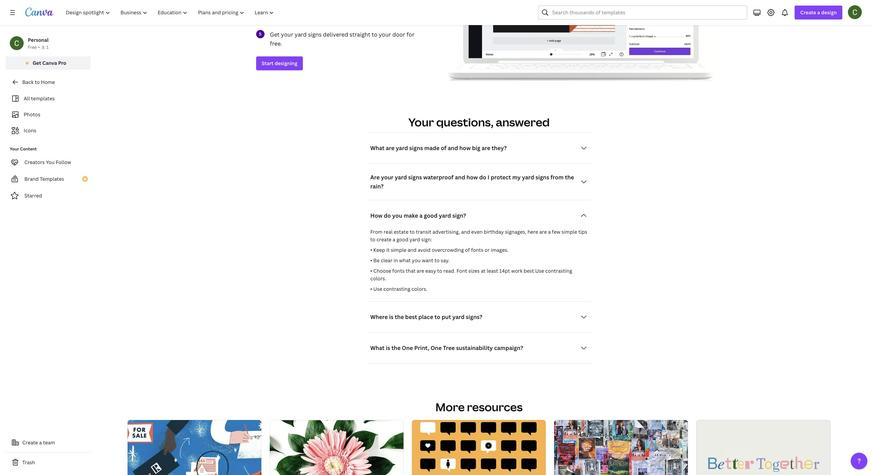 Task type: describe. For each thing, give the bounding box(es) containing it.
clear
[[381, 257, 393, 264]]

birthday
[[484, 229, 504, 235]]

follow
[[56, 159, 71, 166]]

from
[[370, 229, 383, 235]]

be
[[373, 257, 380, 264]]

sign?
[[452, 212, 466, 220]]

read.
[[444, 268, 455, 274]]

14pt
[[499, 268, 510, 274]]

christina overa image
[[848, 5, 862, 19]]

1
[[46, 44, 49, 50]]

starred
[[24, 192, 42, 199]]

signs for waterproof
[[408, 174, 422, 181]]

to inside get your yard signs delivered straight to your door for free.
[[372, 31, 377, 38]]

signs for made
[[409, 144, 423, 152]]

signs for delivered
[[308, 31, 322, 38]]

personal
[[28, 37, 49, 43]]

the inside are your yard signs waterproof and how do i protect my yard signs from the rain?
[[565, 174, 574, 181]]

that
[[406, 268, 416, 274]]

50 print ad ideas image
[[554, 420, 688, 475]]

the for what is the one print, one tree sustainability campaign?
[[392, 344, 401, 352]]

and inside from real estate to transit advertising, and even birthday signages, here are a few simple tips to create a good yard sign:
[[461, 229, 470, 235]]

what are yard signs made of and how big are they?
[[370, 144, 507, 152]]

made
[[424, 144, 440, 152]]

yard right my
[[522, 174, 534, 181]]

colors. inside • choose fonts that are easy to read. font sizes at least 14pt work best.use contrasting colors.
[[370, 275, 386, 282]]

a inside button
[[39, 440, 42, 446]]

1 horizontal spatial of
[[465, 247, 470, 253]]

and right made
[[448, 144, 458, 152]]

delivered
[[323, 31, 348, 38]]

best.use
[[524, 268, 544, 274]]

signs left from
[[536, 174, 549, 181]]

team
[[43, 440, 55, 446]]

to down the from
[[370, 236, 375, 243]]

best
[[405, 313, 417, 321]]

protect
[[491, 174, 511, 181]]

resources
[[467, 400, 523, 415]]

2 one from the left
[[431, 344, 442, 352]]

it
[[386, 247, 390, 253]]

and up • be clear in what you want to say.
[[408, 247, 417, 253]]

what is the one print, one tree sustainability campaign?
[[370, 344, 523, 352]]

font
[[457, 268, 467, 274]]

i
[[488, 174, 489, 181]]

trash
[[22, 459, 35, 466]]

0 vertical spatial fonts
[[471, 247, 484, 253]]

where is the best place to put yard signs? button
[[368, 310, 591, 324]]

home
[[41, 79, 55, 85]]

starred link
[[6, 189, 91, 203]]

where
[[370, 313, 388, 321]]

say.
[[441, 257, 450, 264]]

to right back
[[35, 79, 40, 85]]

top level navigation element
[[61, 6, 280, 20]]

they?
[[492, 144, 507, 152]]

signages,
[[505, 229, 526, 235]]

where is the best place to put yard signs?
[[370, 313, 482, 321]]

what for what is the one print, one tree sustainability campaign?
[[370, 344, 385, 352]]

• for • keep it simple and avoid overcrowding of fonts or images.
[[370, 247, 372, 253]]

create for create a team
[[22, 440, 38, 446]]

create a design button
[[795, 6, 843, 20]]

brand
[[24, 176, 39, 182]]

overcrowding
[[432, 247, 464, 253]]

create a team button
[[6, 436, 91, 450]]

what is the one print, one tree sustainability campaign? button
[[368, 341, 591, 355]]

• right "free"
[[38, 44, 40, 50]]

are your yard signs waterproof and how do i protect my yard signs from the rain? button
[[368, 172, 591, 192]]

work
[[511, 268, 523, 274]]

canva's ultimate guide to font pairing image
[[696, 420, 831, 475]]

least
[[487, 268, 498, 274]]

canva
[[42, 60, 57, 66]]

• choose fonts that are easy to read. font sizes at least 14pt work best.use contrasting colors.
[[370, 268, 572, 282]]

• be clear in what you want to say.
[[370, 257, 450, 264]]

icons
[[24, 127, 36, 134]]

yard inside get your yard signs delivered straight to your door for free.
[[295, 31, 307, 38]]

transit
[[416, 229, 431, 235]]

good inside dropdown button
[[424, 212, 438, 220]]

photos
[[24, 111, 40, 118]]

your for get
[[281, 31, 293, 38]]

advertising,
[[433, 229, 460, 235]]

to left say.
[[435, 257, 440, 264]]

your content
[[10, 146, 37, 152]]

yard inside the what are yard signs made of and how big are they? dropdown button
[[396, 144, 408, 152]]

door
[[392, 31, 405, 38]]

what
[[399, 257, 411, 264]]

a right create
[[393, 236, 395, 243]]

want
[[422, 257, 433, 264]]

brand templates
[[24, 176, 64, 182]]

fonts inside • choose fonts that are easy to read. font sizes at least 14pt work best.use contrasting colors.
[[392, 268, 405, 274]]

is for where
[[389, 313, 394, 321]]

print,
[[414, 344, 429, 352]]

your for your content
[[10, 146, 19, 152]]

do inside are your yard signs waterproof and how do i protect my yard signs from the rain?
[[479, 174, 486, 181]]

choose
[[373, 268, 391, 274]]

you
[[46, 159, 55, 166]]

sizes
[[468, 268, 480, 274]]

start designing
[[262, 60, 297, 67]]

your questions, answered
[[408, 115, 550, 130]]

back
[[22, 79, 34, 85]]

more
[[436, 400, 465, 415]]

are
[[370, 174, 380, 181]]

avoid
[[418, 247, 431, 253]]



Task type: vqa. For each thing, say whether or not it's contained in the screenshot.
SIGNS?
yes



Task type: locate. For each thing, give the bounding box(es) containing it.
and inside are your yard signs waterproof and how do i protect my yard signs from the rain?
[[455, 174, 465, 181]]

all templates
[[24, 95, 55, 102]]

you left make
[[392, 212, 402, 220]]

of right made
[[441, 144, 447, 152]]

sustainability
[[456, 344, 493, 352]]

create a design
[[800, 9, 837, 16]]

how left i
[[467, 174, 478, 181]]

the
[[565, 174, 574, 181], [395, 313, 404, 321], [392, 344, 401, 352]]

is right where
[[389, 313, 394, 321]]

and
[[448, 144, 458, 152], [455, 174, 465, 181], [461, 229, 470, 235], [408, 247, 417, 253]]

signs?
[[466, 313, 482, 321]]

how real estate pros can create irresistible graphics image
[[127, 420, 261, 475]]

a right make
[[420, 212, 423, 220]]

• use contrasting colors.
[[370, 286, 427, 292]]

your left content
[[10, 146, 19, 152]]

signs left made
[[409, 144, 423, 152]]

the left best
[[395, 313, 404, 321]]

contrasting
[[545, 268, 572, 274], [383, 286, 410, 292]]

to left put
[[435, 313, 440, 321]]

get canva pro
[[33, 60, 66, 66]]

colors.
[[370, 275, 386, 282], [412, 286, 427, 292]]

yard left made
[[396, 144, 408, 152]]

templates
[[31, 95, 55, 102]]

and right waterproof
[[455, 174, 465, 181]]

to
[[372, 31, 377, 38], [35, 79, 40, 85], [410, 229, 415, 235], [370, 236, 375, 243], [435, 257, 440, 264], [437, 268, 442, 274], [435, 313, 440, 321]]

in
[[394, 257, 398, 264]]

free.
[[270, 40, 282, 47]]

0 vertical spatial what
[[370, 144, 385, 152]]

your right are
[[381, 174, 393, 181]]

10 rules of composition all designers live by image
[[270, 420, 404, 475]]

1 vertical spatial get
[[33, 60, 41, 66]]

all templates link
[[10, 92, 86, 105]]

get for get your yard signs delivered straight to your door for free.
[[270, 31, 280, 38]]

0 vertical spatial simple
[[562, 229, 577, 235]]

1 horizontal spatial get
[[270, 31, 280, 38]]

my
[[512, 174, 521, 181]]

to inside dropdown button
[[435, 313, 440, 321]]

signs left delivered
[[308, 31, 322, 38]]

• left choose at the left bottom of the page
[[370, 268, 372, 274]]

0 horizontal spatial your
[[10, 146, 19, 152]]

1 horizontal spatial create
[[800, 9, 816, 16]]

your for are
[[381, 174, 393, 181]]

simple
[[562, 229, 577, 235], [391, 247, 406, 253]]

images.
[[491, 247, 509, 253]]

get left canva
[[33, 60, 41, 66]]

waterproof
[[423, 174, 454, 181]]

signs inside get your yard signs delivered straight to your door for free.
[[308, 31, 322, 38]]

• inside • choose fonts that are easy to read. font sizes at least 14pt work best.use contrasting colors.
[[370, 268, 372, 274]]

trash link
[[6, 456, 91, 470]]

place
[[419, 313, 433, 321]]

0 horizontal spatial colors.
[[370, 275, 386, 282]]

you left the want on the bottom left
[[412, 257, 421, 264]]

do
[[479, 174, 486, 181], [384, 212, 391, 220]]

simple inside from real estate to transit advertising, and even birthday signages, here are a few simple tips to create a good yard sign:
[[562, 229, 577, 235]]

get
[[270, 31, 280, 38], [33, 60, 41, 66]]

start designing link
[[256, 56, 303, 70]]

a left team at the bottom
[[39, 440, 42, 446]]

signs
[[308, 31, 322, 38], [409, 144, 423, 152], [408, 174, 422, 181], [536, 174, 549, 181]]

0 vertical spatial of
[[441, 144, 447, 152]]

your up made
[[408, 115, 434, 130]]

what up are
[[370, 144, 385, 152]]

how inside the what are yard signs made of and how big are they? dropdown button
[[459, 144, 471, 152]]

real
[[384, 229, 393, 235]]

0 vertical spatial create
[[800, 9, 816, 16]]

create inside button
[[22, 440, 38, 446]]

1 vertical spatial fonts
[[392, 268, 405, 274]]

1 vertical spatial you
[[412, 257, 421, 264]]

contrasting right use
[[383, 286, 410, 292]]

how left big
[[459, 144, 471, 152]]

tips
[[578, 229, 587, 235]]

0 vertical spatial you
[[392, 212, 402, 220]]

1 horizontal spatial simple
[[562, 229, 577, 235]]

create left team at the bottom
[[22, 440, 38, 446]]

yard inside how do you make a good yard sign? dropdown button
[[439, 212, 451, 220]]

None search field
[[538, 6, 747, 20]]

1 vertical spatial what
[[370, 344, 385, 352]]

0 vertical spatial how
[[459, 144, 471, 152]]

get your yard signs delivered straight to your door for free.
[[270, 31, 414, 47]]

1 horizontal spatial do
[[479, 174, 486, 181]]

2 what from the top
[[370, 344, 385, 352]]

is for what
[[386, 344, 390, 352]]

do inside how do you make a good yard sign? dropdown button
[[384, 212, 391, 220]]

get for get canva pro
[[33, 60, 41, 66]]

what inside "what is the one print, one tree sustainability campaign?" dropdown button
[[370, 344, 385, 352]]

colors. down choose at the left bottom of the page
[[370, 275, 386, 282]]

0 vertical spatial do
[[479, 174, 486, 181]]

more resources
[[436, 400, 523, 415]]

0 vertical spatial colors.
[[370, 275, 386, 282]]

are your yard signs waterproof and how do i protect my yard signs from the rain?
[[370, 174, 574, 190]]

back to home
[[22, 79, 55, 85]]

• for • choose fonts that are easy to read. font sizes at least 14pt work best.use contrasting colors.
[[370, 268, 372, 274]]

put
[[442, 313, 451, 321]]

1 vertical spatial the
[[395, 313, 404, 321]]

1 horizontal spatial contrasting
[[545, 268, 572, 274]]

for
[[407, 31, 414, 38]]

how do you make a good yard sign?
[[370, 212, 466, 220]]

fonts left or
[[471, 247, 484, 253]]

1 vertical spatial simple
[[391, 247, 406, 253]]

straight
[[350, 31, 370, 38]]

1 one from the left
[[402, 344, 413, 352]]

yard inside where is the best place to put yard signs? dropdown button
[[452, 313, 465, 321]]

0 vertical spatial is
[[389, 313, 394, 321]]

yard right are
[[395, 174, 407, 181]]

get inside 'button'
[[33, 60, 41, 66]]

free •
[[28, 44, 40, 50]]

0 horizontal spatial of
[[441, 144, 447, 152]]

what for what are yard signs made of and how big are they?
[[370, 144, 385, 152]]

1 vertical spatial is
[[386, 344, 390, 352]]

you inside dropdown button
[[392, 212, 402, 220]]

1 horizontal spatial one
[[431, 344, 442, 352]]

rain?
[[370, 183, 384, 190]]

0 horizontal spatial simple
[[391, 247, 406, 253]]

how inside are your yard signs waterproof and how do i protect my yard signs from the rain?
[[467, 174, 478, 181]]

at
[[481, 268, 486, 274]]

contrasting inside • choose fonts that are easy to read. font sizes at least 14pt work best.use contrasting colors.
[[545, 268, 572, 274]]

1 horizontal spatial colors.
[[412, 286, 427, 292]]

0 vertical spatial your
[[408, 115, 434, 130]]

answered
[[496, 115, 550, 130]]

the for where is the best place to put yard signs?
[[395, 313, 404, 321]]

here
[[528, 229, 538, 235]]

1 horizontal spatial fonts
[[471, 247, 484, 253]]

0 vertical spatial get
[[270, 31, 280, 38]]

yard down transit on the left top
[[410, 236, 420, 243]]

your inside are your yard signs waterproof and how do i protect my yard signs from the rain?
[[381, 174, 393, 181]]

create a team
[[22, 440, 55, 446]]

0 vertical spatial the
[[565, 174, 574, 181]]

one left tree
[[431, 344, 442, 352]]

or
[[485, 247, 490, 253]]

1 horizontal spatial your
[[408, 115, 434, 130]]

a left 'design'
[[817, 9, 820, 16]]

to right straight
[[372, 31, 377, 38]]

0 vertical spatial contrasting
[[545, 268, 572, 274]]

what are yard signs made of and how big are they? button
[[368, 141, 591, 155]]

to right estate
[[410, 229, 415, 235]]

2 vertical spatial the
[[392, 344, 401, 352]]

•
[[38, 44, 40, 50], [370, 247, 372, 253], [370, 257, 372, 264], [370, 268, 372, 274], [370, 286, 372, 292]]

what inside the what are yard signs made of and how big are they? dropdown button
[[370, 144, 385, 152]]

to right easy
[[437, 268, 442, 274]]

good inside from real estate to transit advertising, and even birthday signages, here are a few simple tips to create a good yard sign:
[[397, 236, 408, 243]]

how
[[370, 212, 383, 220]]

big
[[472, 144, 480, 152]]

of inside dropdown button
[[441, 144, 447, 152]]

from
[[551, 174, 564, 181]]

photos link
[[10, 108, 86, 121]]

creators you follow
[[24, 159, 71, 166]]

your up free.
[[281, 31, 293, 38]]

contrasting right "best.use"
[[545, 268, 572, 274]]

tree
[[443, 344, 455, 352]]

• left keep
[[370, 247, 372, 253]]

are inside from real estate to transit advertising, and even birthday signages, here are a few simple tips to create a good yard sign:
[[539, 229, 547, 235]]

pro
[[58, 60, 66, 66]]

0 horizontal spatial create
[[22, 440, 38, 446]]

back to home link
[[6, 75, 91, 89]]

0 horizontal spatial fonts
[[392, 268, 405, 274]]

the left print, at the bottom of the page
[[392, 344, 401, 352]]

get inside get your yard signs delivered straight to your door for free.
[[270, 31, 280, 38]]

1 vertical spatial how
[[467, 174, 478, 181]]

• for • use contrasting colors.
[[370, 286, 372, 292]]

create for create a design
[[800, 9, 816, 16]]

questions,
[[436, 115, 494, 130]]

easy
[[425, 268, 436, 274]]

do right how
[[384, 212, 391, 220]]

create left 'design'
[[800, 9, 816, 16]]

get canva pro button
[[6, 56, 91, 70]]

1 vertical spatial create
[[22, 440, 38, 446]]

1 horizontal spatial good
[[424, 212, 438, 220]]

1 what from the top
[[370, 144, 385, 152]]

do left i
[[479, 174, 486, 181]]

start
[[262, 60, 273, 67]]

what down where
[[370, 344, 385, 352]]

1 vertical spatial contrasting
[[383, 286, 410, 292]]

0 horizontal spatial contrasting
[[383, 286, 410, 292]]

1 vertical spatial your
[[10, 146, 19, 152]]

your left 'door'
[[379, 31, 391, 38]]

yard inside from real estate to transit advertising, and even birthday signages, here are a few simple tips to create a good yard sign:
[[410, 236, 420, 243]]

• left use
[[370, 286, 372, 292]]

a inside dropdown button
[[817, 9, 820, 16]]

free
[[28, 44, 37, 50]]

1 horizontal spatial you
[[412, 257, 421, 264]]

simple right few on the right of the page
[[562, 229, 577, 235]]

create inside dropdown button
[[800, 9, 816, 16]]

is down where
[[386, 344, 390, 352]]

how do you make a good yard sign? button
[[368, 209, 591, 223]]

a
[[817, 9, 820, 16], [420, 212, 423, 220], [548, 229, 551, 235], [393, 236, 395, 243], [39, 440, 42, 446]]

sign:
[[421, 236, 432, 243]]

1 vertical spatial do
[[384, 212, 391, 220]]

Search search field
[[552, 6, 743, 19]]

are inside • choose fonts that are easy to read. font sizes at least 14pt work best.use contrasting colors.
[[417, 268, 424, 274]]

create
[[377, 236, 391, 243]]

your for your questions, answered
[[408, 115, 434, 130]]

• for • be clear in what you want to say.
[[370, 257, 372, 264]]

0 horizontal spatial you
[[392, 212, 402, 220]]

colors. down that
[[412, 286, 427, 292]]

1 vertical spatial colors.
[[412, 286, 427, 292]]

is
[[389, 313, 394, 321], [386, 344, 390, 352]]

get up free.
[[270, 31, 280, 38]]

simple right it
[[391, 247, 406, 253]]

a inside dropdown button
[[420, 212, 423, 220]]

even
[[471, 229, 483, 235]]

cause marketing: how these 20 visual campaigns created a massive impact image
[[412, 420, 546, 475]]

the right from
[[565, 174, 574, 181]]

0 horizontal spatial get
[[33, 60, 41, 66]]

• left be
[[370, 257, 372, 264]]

yard right put
[[452, 313, 465, 321]]

yard left sign?
[[439, 212, 451, 220]]

content
[[20, 146, 37, 152]]

signs left waterproof
[[408, 174, 422, 181]]

and left even
[[461, 229, 470, 235]]

design
[[821, 9, 837, 16]]

to inside • choose fonts that are easy to read. font sizes at least 14pt work best.use contrasting colors.
[[437, 268, 442, 274]]

good up transit on the left top
[[424, 212, 438, 220]]

use
[[373, 286, 382, 292]]

0 horizontal spatial good
[[397, 236, 408, 243]]

create
[[800, 9, 816, 16], [22, 440, 38, 446]]

1 vertical spatial of
[[465, 247, 470, 253]]

fonts down in
[[392, 268, 405, 274]]

one left print, at the bottom of the page
[[402, 344, 413, 352]]

good down estate
[[397, 236, 408, 243]]

0 horizontal spatial one
[[402, 344, 413, 352]]

0 horizontal spatial do
[[384, 212, 391, 220]]

how to design and print your yards sign image
[[448, 0, 713, 81]]

of down from real estate to transit advertising, and even birthday signages, here are a few simple tips to create a good yard sign:
[[465, 247, 470, 253]]

yard up designing
[[295, 31, 307, 38]]

of
[[441, 144, 447, 152], [465, 247, 470, 253]]

icons link
[[10, 124, 86, 137]]

0 vertical spatial good
[[424, 212, 438, 220]]

a left few on the right of the page
[[548, 229, 551, 235]]

1 vertical spatial good
[[397, 236, 408, 243]]

keep
[[373, 247, 385, 253]]



